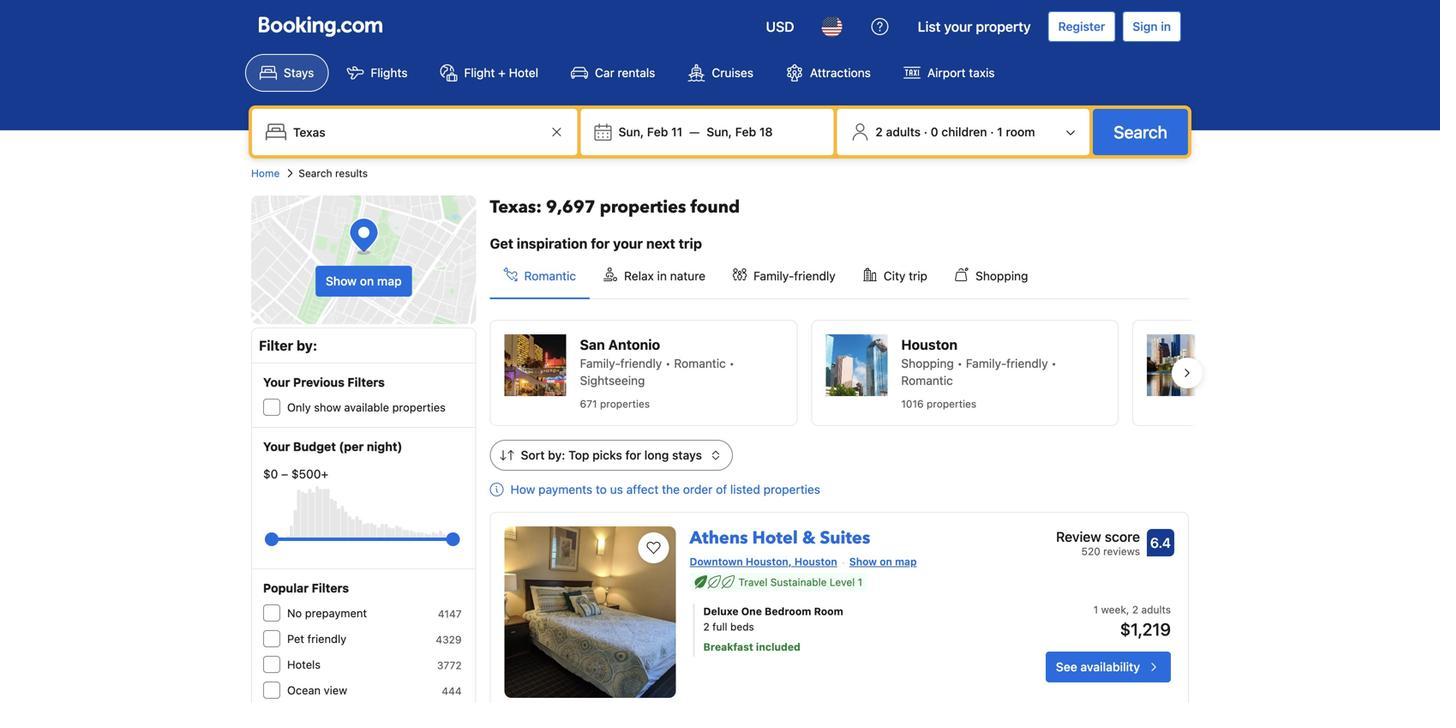 Task type: locate. For each thing, give the bounding box(es) containing it.
2 inside dropdown button
[[876, 125, 883, 139]]

0 vertical spatial for
[[591, 235, 610, 252]]

reviews
[[1104, 545, 1141, 557]]

1 horizontal spatial search
[[1114, 122, 1168, 142]]

1 horizontal spatial show
[[850, 556, 877, 568]]

0 vertical spatial search
[[1114, 122, 1168, 142]]

sun, feb 18 button
[[700, 117, 780, 148]]

for
[[591, 235, 610, 252], [626, 448, 642, 462]]

1 vertical spatial 2
[[1133, 604, 1139, 616]]

0 vertical spatial show on map
[[326, 274, 402, 288]]

friendly
[[794, 269, 836, 283], [621, 356, 662, 370], [1007, 356, 1048, 370], [308, 632, 347, 645]]

availability
[[1081, 660, 1141, 674]]

0 vertical spatial map
[[377, 274, 402, 288]]

usd
[[766, 18, 795, 35]]

stays
[[284, 66, 314, 80]]

18
[[760, 125, 773, 139]]

3772
[[437, 659, 462, 672]]

family- inside houston shopping • family-friendly • romantic
[[966, 356, 1007, 370]]

0 vertical spatial your
[[263, 375, 290, 389]]

1 vertical spatial show
[[850, 556, 877, 568]]

austin image
[[1148, 334, 1209, 396]]

for down texas: 9,697 properties found
[[591, 235, 610, 252]]

feb left 11
[[647, 125, 668, 139]]

feb left 18
[[736, 125, 757, 139]]

houston up "1016 properties"
[[902, 337, 958, 353]]

relax in nature
[[624, 269, 706, 283]]

1 horizontal spatial trip
[[909, 269, 928, 283]]

in inside "button"
[[657, 269, 667, 283]]

1 vertical spatial your
[[613, 235, 643, 252]]

shopping
[[976, 269, 1029, 283], [902, 356, 954, 370]]

tab list
[[490, 254, 1189, 300]]

2 left 0 in the right of the page
[[876, 125, 883, 139]]

0 horizontal spatial by:
[[297, 337, 317, 354]]

2 right ,
[[1133, 604, 1139, 616]]

$1,219
[[1121, 619, 1171, 639]]

family- inside the "family-friendly" button
[[754, 269, 794, 283]]

adults inside 1 week , 2 adults $1,219
[[1142, 604, 1171, 616]]

filters up only show available properties
[[348, 375, 385, 389]]

review
[[1057, 529, 1102, 545]]

by: right filter
[[297, 337, 317, 354]]

trip
[[679, 235, 702, 252], [909, 269, 928, 283]]

1 vertical spatial by:
[[548, 448, 566, 462]]

deluxe one bedroom room link
[[704, 604, 994, 619]]

1 horizontal spatial family-
[[754, 269, 794, 283]]

0 vertical spatial your
[[945, 18, 973, 35]]

0 horizontal spatial ·
[[924, 125, 928, 139]]

in
[[1161, 19, 1171, 33], [657, 269, 667, 283]]

2 vertical spatial 2
[[704, 621, 710, 633]]

2 your from the top
[[263, 440, 290, 454]]

us
[[610, 482, 623, 497]]

region containing san antonio
[[476, 313, 1429, 433]]

relax in nature button
[[590, 254, 720, 298]]

1 · from the left
[[924, 125, 928, 139]]

1 horizontal spatial for
[[626, 448, 642, 462]]

0 horizontal spatial search
[[299, 167, 332, 179]]

—
[[690, 125, 700, 139]]

on inside button
[[360, 274, 374, 288]]

0 vertical spatial show
[[326, 274, 357, 288]]

your up only
[[263, 375, 290, 389]]

your for your previous filters
[[263, 375, 290, 389]]

in right "sign"
[[1161, 19, 1171, 33]]

· left 0 in the right of the page
[[924, 125, 928, 139]]

0 vertical spatial adults
[[886, 125, 921, 139]]

0 vertical spatial in
[[1161, 19, 1171, 33]]

properties right 1016
[[927, 398, 977, 410]]

get
[[490, 235, 514, 252]]

1 week , 2 adults $1,219
[[1094, 604, 1171, 639]]

the
[[662, 482, 680, 497]]

romantic inside 'san antonio family-friendly • romantic • sightseeing'
[[674, 356, 726, 370]]

1 left week
[[1094, 604, 1099, 616]]

1 feb from the left
[[647, 125, 668, 139]]

city trip button
[[850, 254, 942, 298]]

1 horizontal spatial in
[[1161, 19, 1171, 33]]

downtown houston, houston
[[690, 556, 838, 568]]

properties
[[600, 196, 687, 219], [600, 398, 650, 410], [927, 398, 977, 410], [392, 401, 446, 414], [764, 482, 821, 497]]

1 left room
[[998, 125, 1003, 139]]

shopping button
[[942, 254, 1042, 298]]

2
[[876, 125, 883, 139], [1133, 604, 1139, 616], [704, 621, 710, 633]]

0 horizontal spatial hotel
[[509, 66, 539, 80]]

show on map inside button
[[326, 274, 402, 288]]

houston shopping • family-friendly • romantic
[[902, 337, 1057, 388]]

athens hotel & suites image
[[505, 527, 676, 698]]

properties right listed
[[764, 482, 821, 497]]

1 horizontal spatial 1
[[998, 125, 1003, 139]]

sun, feb 11 — sun, feb 18
[[619, 125, 773, 139]]

scored 6.4 element
[[1147, 529, 1175, 557]]

0 horizontal spatial houston
[[795, 556, 838, 568]]

1 vertical spatial houston
[[795, 556, 838, 568]]

0 horizontal spatial family-
[[580, 356, 621, 370]]

only show available properties
[[287, 401, 446, 414]]

1 vertical spatial for
[[626, 448, 642, 462]]

romantic
[[524, 269, 576, 283], [674, 356, 726, 370], [902, 373, 953, 388]]

1 vertical spatial 1
[[858, 576, 863, 588]]

(per
[[339, 440, 364, 454]]

1 vertical spatial trip
[[909, 269, 928, 283]]

4329
[[436, 634, 462, 646]]

2 horizontal spatial 1
[[1094, 604, 1099, 616]]

0 vertical spatial filters
[[348, 375, 385, 389]]

1 sun, from the left
[[619, 125, 644, 139]]

search inside button
[[1114, 122, 1168, 142]]

0 horizontal spatial show
[[326, 274, 357, 288]]

in for relax
[[657, 269, 667, 283]]

home link
[[251, 166, 280, 181]]

$0
[[263, 467, 278, 481]]

1 your from the top
[[263, 375, 290, 389]]

•
[[666, 356, 671, 370], [729, 356, 735, 370], [958, 356, 963, 370], [1052, 356, 1057, 370]]

1 vertical spatial romantic
[[674, 356, 726, 370]]

2 vertical spatial romantic
[[902, 373, 953, 388]]

1 horizontal spatial sun,
[[707, 125, 732, 139]]

1 vertical spatial map
[[895, 556, 917, 568]]

by:
[[297, 337, 317, 354], [548, 448, 566, 462]]

11
[[672, 125, 683, 139]]

how payments to us affect the order of listed properties link
[[490, 481, 821, 498]]

pet friendly
[[287, 632, 347, 645]]

friendly inside 'san antonio family-friendly • romantic • sightseeing'
[[621, 356, 662, 370]]

1 horizontal spatial map
[[895, 556, 917, 568]]

included
[[756, 641, 801, 653]]

region
[[476, 313, 1429, 433]]

adults left 0 in the right of the page
[[886, 125, 921, 139]]

register link
[[1048, 11, 1116, 42]]

0 horizontal spatial shopping
[[902, 356, 954, 370]]

1 vertical spatial on
[[880, 556, 893, 568]]

1 vertical spatial adults
[[1142, 604, 1171, 616]]

4 • from the left
[[1052, 356, 1057, 370]]

sun, left 11
[[619, 125, 644, 139]]

in right relax
[[657, 269, 667, 283]]

feb
[[647, 125, 668, 139], [736, 125, 757, 139]]

by: left "top"
[[548, 448, 566, 462]]

3 • from the left
[[958, 356, 963, 370]]

1 horizontal spatial feb
[[736, 125, 757, 139]]

car
[[595, 66, 615, 80]]

1 horizontal spatial by:
[[548, 448, 566, 462]]

2 left full
[[704, 621, 710, 633]]

1 vertical spatial search
[[299, 167, 332, 179]]

2 inside deluxe one bedroom room 2 full beds breakfast included
[[704, 621, 710, 633]]

your for your budget (per night)
[[263, 440, 290, 454]]

adults up $1,219
[[1142, 604, 1171, 616]]

0 horizontal spatial on
[[360, 274, 374, 288]]

0 horizontal spatial 1
[[858, 576, 863, 588]]

your right list
[[945, 18, 973, 35]]

0 horizontal spatial sun,
[[619, 125, 644, 139]]

san antonio image
[[505, 334, 566, 396]]

0 horizontal spatial in
[[657, 269, 667, 283]]

1 vertical spatial in
[[657, 269, 667, 283]]

friendly inside button
[[794, 269, 836, 283]]

1 vertical spatial shopping
[[902, 356, 954, 370]]

1 right level
[[858, 576, 863, 588]]

your budget (per night)
[[263, 440, 403, 454]]

1 horizontal spatial houston
[[902, 337, 958, 353]]

by: for filter
[[297, 337, 317, 354]]

Where are you going? field
[[286, 117, 547, 148]]

0 vertical spatial by:
[[297, 337, 317, 354]]

0 horizontal spatial romantic
[[524, 269, 576, 283]]

your up $0
[[263, 440, 290, 454]]

1 horizontal spatial shopping
[[976, 269, 1029, 283]]

sign in
[[1133, 19, 1171, 33]]

0 vertical spatial 1
[[998, 125, 1003, 139]]

0 horizontal spatial trip
[[679, 235, 702, 252]]

see
[[1056, 660, 1078, 674]]

2 vertical spatial 1
[[1094, 604, 1099, 616]]

hotel up houston,
[[753, 527, 798, 550]]

1 horizontal spatial on
[[880, 556, 893, 568]]

for left long
[[626, 448, 642, 462]]

1 horizontal spatial ·
[[991, 125, 994, 139]]

filters up no prepayment
[[312, 581, 349, 595]]

room
[[814, 605, 844, 617]]

downtown
[[690, 556, 743, 568]]

4147
[[438, 608, 462, 620]]

hotel right +
[[509, 66, 539, 80]]

0 horizontal spatial map
[[377, 274, 402, 288]]

sun, right "—"
[[707, 125, 732, 139]]

0 vertical spatial hotel
[[509, 66, 539, 80]]

booking.com image
[[259, 16, 382, 37]]

2 horizontal spatial romantic
[[902, 373, 953, 388]]

trip right city
[[909, 269, 928, 283]]

romantic inside button
[[524, 269, 576, 283]]

filter
[[259, 337, 293, 354]]

0 horizontal spatial 2
[[704, 621, 710, 633]]

no
[[287, 607, 302, 620]]

houston down &
[[795, 556, 838, 568]]

previous
[[293, 375, 345, 389]]

register
[[1059, 19, 1106, 33]]

houston inside houston shopping • family-friendly • romantic
[[902, 337, 958, 353]]

1 horizontal spatial adults
[[1142, 604, 1171, 616]]

0 horizontal spatial show on map
[[326, 274, 402, 288]]

0 vertical spatial romantic
[[524, 269, 576, 283]]

0 vertical spatial houston
[[902, 337, 958, 353]]

score
[[1105, 529, 1141, 545]]

group
[[272, 526, 453, 553]]

2 horizontal spatial 2
[[1133, 604, 1139, 616]]

show
[[314, 401, 341, 414]]

1 vertical spatial your
[[263, 440, 290, 454]]

1 vertical spatial hotel
[[753, 527, 798, 550]]

671
[[580, 398, 597, 410]]

review score 520 reviews
[[1057, 529, 1141, 557]]

· right children
[[991, 125, 994, 139]]

your left next
[[613, 235, 643, 252]]

2 · from the left
[[991, 125, 994, 139]]

inspiration
[[517, 235, 588, 252]]

0 vertical spatial 2
[[876, 125, 883, 139]]

full
[[713, 621, 728, 633]]

view
[[324, 684, 347, 697]]

search for search results
[[299, 167, 332, 179]]

relax
[[624, 269, 654, 283]]

1 • from the left
[[666, 356, 671, 370]]

0 horizontal spatial feb
[[647, 125, 668, 139]]

1 horizontal spatial 2
[[876, 125, 883, 139]]

trip inside button
[[909, 269, 928, 283]]

0 vertical spatial on
[[360, 274, 374, 288]]

popular filters
[[263, 581, 349, 595]]

671 properties
[[580, 398, 650, 410]]

ocean
[[287, 684, 321, 697]]

bedroom
[[765, 605, 812, 617]]

0 vertical spatial shopping
[[976, 269, 1029, 283]]

see availability link
[[1046, 652, 1171, 683]]

1 horizontal spatial romantic
[[674, 356, 726, 370]]

0 horizontal spatial adults
[[886, 125, 921, 139]]

how
[[511, 482, 535, 497]]

2 horizontal spatial family-
[[966, 356, 1007, 370]]

trip right next
[[679, 235, 702, 252]]

1 horizontal spatial show on map
[[850, 556, 917, 568]]

map inside button
[[377, 274, 402, 288]]



Task type: vqa. For each thing, say whether or not it's contained in the screenshot.
value
no



Task type: describe. For each thing, give the bounding box(es) containing it.
sort
[[521, 448, 545, 462]]

search button
[[1094, 109, 1189, 155]]

city
[[884, 269, 906, 283]]

2 • from the left
[[729, 356, 735, 370]]

friendly inside houston shopping • family-friendly • romantic
[[1007, 356, 1048, 370]]

airport taxis
[[928, 66, 995, 80]]

no prepayment
[[287, 607, 367, 620]]

houston,
[[746, 556, 792, 568]]

0 horizontal spatial for
[[591, 235, 610, 252]]

travel
[[739, 576, 768, 588]]

flight + hotel link
[[426, 54, 553, 92]]

hotel inside "link"
[[509, 66, 539, 80]]

san antonio family-friendly • romantic • sightseeing
[[580, 337, 735, 388]]

family-friendly button
[[720, 254, 850, 298]]

shopping inside button
[[976, 269, 1029, 283]]

1 horizontal spatial your
[[945, 18, 973, 35]]

of
[[716, 482, 727, 497]]

week
[[1102, 604, 1127, 616]]

to
[[596, 482, 607, 497]]

airport taxis link
[[889, 54, 1010, 92]]

$500+
[[292, 467, 329, 481]]

hotels
[[287, 658, 321, 671]]

top
[[569, 448, 590, 462]]

list your property
[[918, 18, 1031, 35]]

deluxe one bedroom room 2 full beds breakfast included
[[704, 605, 844, 653]]

search for search
[[1114, 122, 1168, 142]]

stays
[[672, 448, 702, 462]]

0 vertical spatial trip
[[679, 235, 702, 252]]

romantic inside houston shopping • family-friendly • romantic
[[902, 373, 953, 388]]

children
[[942, 125, 988, 139]]

2 sun, from the left
[[707, 125, 732, 139]]

filter by:
[[259, 337, 317, 354]]

1 inside 1 week , 2 adults $1,219
[[1094, 604, 1099, 616]]

cruises
[[712, 66, 754, 80]]

budget
[[293, 440, 336, 454]]

athens
[[690, 527, 748, 550]]

1 inside dropdown button
[[998, 125, 1003, 139]]

suites
[[820, 527, 871, 550]]

1016 properties
[[902, 398, 977, 410]]

show inside button
[[326, 274, 357, 288]]

search results updated. texas: 9,697 properties found. element
[[490, 196, 1189, 220]]

list
[[918, 18, 941, 35]]

attractions
[[810, 66, 871, 80]]

rentals
[[618, 66, 656, 80]]

how payments to us affect the order of listed properties
[[511, 482, 821, 497]]

2 inside 1 week , 2 adults $1,219
[[1133, 604, 1139, 616]]

show on map button
[[316, 266, 412, 297]]

1016
[[902, 398, 924, 410]]

car rentals
[[595, 66, 656, 80]]

flight + hotel
[[464, 66, 539, 80]]

antonio
[[609, 337, 661, 353]]

houston image
[[826, 334, 888, 396]]

attractions link
[[772, 54, 886, 92]]

prepayment
[[305, 607, 367, 620]]

sort by: top picks for long stays
[[521, 448, 702, 462]]

review score element
[[1057, 527, 1141, 547]]

ocean view
[[287, 684, 347, 697]]

order
[[683, 482, 713, 497]]

1 vertical spatial show on map
[[850, 556, 917, 568]]

shopping inside houston shopping • family-friendly • romantic
[[902, 356, 954, 370]]

car rentals link
[[557, 54, 670, 92]]

room
[[1006, 125, 1036, 139]]

+
[[498, 66, 506, 80]]

sign
[[1133, 19, 1158, 33]]

see availability
[[1056, 660, 1141, 674]]

0 horizontal spatial your
[[613, 235, 643, 252]]

family-friendly
[[754, 269, 836, 283]]

$0 – $500+
[[263, 467, 329, 481]]

1 horizontal spatial hotel
[[753, 527, 798, 550]]

one
[[742, 605, 762, 617]]

444
[[442, 685, 462, 697]]

taxis
[[969, 66, 995, 80]]

airport
[[928, 66, 966, 80]]

travel sustainable level 1
[[739, 576, 863, 588]]

tab list containing romantic
[[490, 254, 1189, 300]]

payments
[[539, 482, 593, 497]]

texas:
[[490, 196, 542, 219]]

properties down sightseeing
[[600, 398, 650, 410]]

1 vertical spatial filters
[[312, 581, 349, 595]]

found
[[691, 196, 740, 219]]

popular
[[263, 581, 309, 595]]

romantic button
[[490, 254, 590, 298]]

2 adults · 0 children · 1 room
[[876, 125, 1036, 139]]

in for sign
[[1161, 19, 1171, 33]]

results
[[335, 167, 368, 179]]

properties up night)
[[392, 401, 446, 414]]

2 feb from the left
[[736, 125, 757, 139]]

flights link
[[332, 54, 422, 92]]

family- inside 'san antonio family-friendly • romantic • sightseeing'
[[580, 356, 621, 370]]

san
[[580, 337, 605, 353]]

home
[[251, 167, 280, 179]]

properties up next
[[600, 196, 687, 219]]

adults inside dropdown button
[[886, 125, 921, 139]]

6.4
[[1151, 535, 1172, 551]]

listed
[[731, 482, 761, 497]]

breakfast
[[704, 641, 754, 653]]

city trip
[[884, 269, 928, 283]]

flights
[[371, 66, 408, 80]]

pet
[[287, 632, 304, 645]]

deluxe
[[704, 605, 739, 617]]

long
[[645, 448, 669, 462]]

by: for sort
[[548, 448, 566, 462]]

night)
[[367, 440, 403, 454]]

next
[[647, 235, 676, 252]]

athens hotel & suites link
[[690, 520, 871, 550]]

sun, feb 11 button
[[612, 117, 690, 148]]



